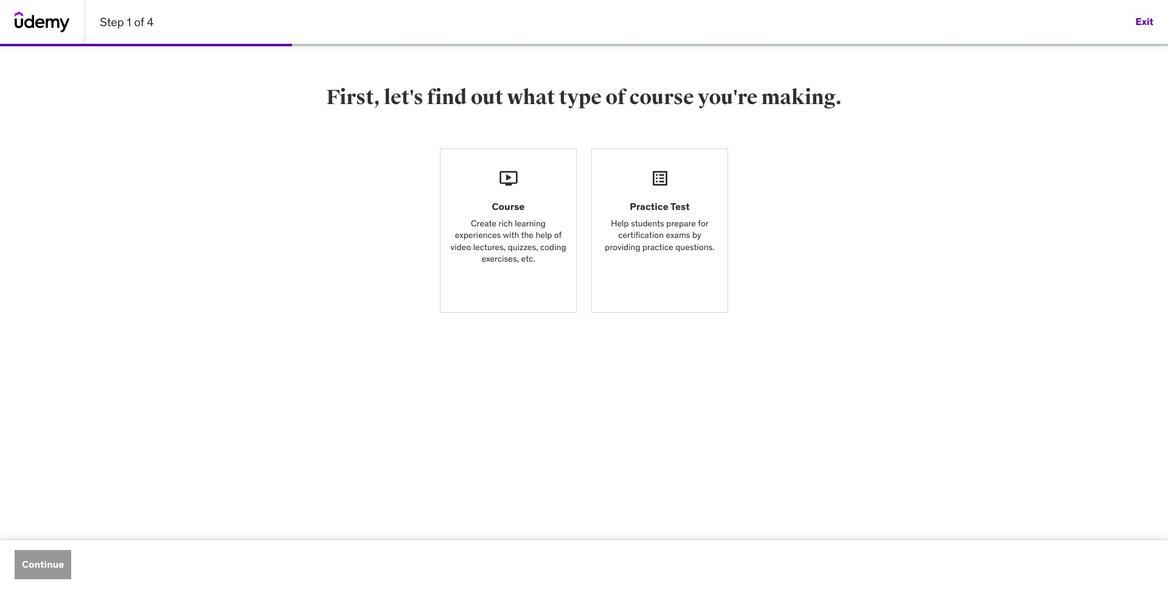 Task type: vqa. For each thing, say whether or not it's contained in the screenshot.
certification
yes



Task type: describe. For each thing, give the bounding box(es) containing it.
prepare
[[667, 218, 696, 229]]

what
[[507, 85, 555, 110]]

exit button
[[1136, 7, 1154, 37]]

exercises,
[[482, 253, 519, 264]]

continue
[[22, 558, 64, 571]]

1 vertical spatial of
[[606, 85, 626, 110]]

out
[[471, 85, 503, 110]]

you're
[[698, 85, 758, 110]]

step 1 of 4 element
[[0, 44, 292, 46]]

0 vertical spatial of
[[134, 14, 144, 29]]

continue button
[[15, 550, 72, 579]]

students
[[631, 218, 665, 229]]

udemy image
[[15, 12, 70, 32]]

quizzes,
[[508, 242, 538, 252]]

for
[[698, 218, 709, 229]]

exit
[[1136, 15, 1154, 28]]

1
[[127, 14, 131, 29]]

etc.
[[521, 253, 535, 264]]

providing
[[605, 242, 641, 252]]

let's
[[384, 85, 424, 110]]

certification
[[619, 230, 664, 241]]

the
[[521, 230, 534, 241]]

create
[[471, 218, 497, 229]]

step 1 of 4
[[100, 14, 154, 29]]

experiences
[[455, 230, 501, 241]]

questions.
[[676, 242, 715, 252]]

test
[[671, 200, 690, 213]]

learning
[[515, 218, 546, 229]]

practice
[[643, 242, 674, 252]]



Task type: locate. For each thing, give the bounding box(es) containing it.
0 horizontal spatial of
[[134, 14, 144, 29]]

of right the type
[[606, 85, 626, 110]]

rich
[[499, 218, 513, 229]]

of right '1'
[[134, 14, 144, 29]]

type
[[559, 85, 602, 110]]

help
[[611, 218, 629, 229]]

first, let's find out what type of course you're making.
[[326, 85, 842, 110]]

of up coding
[[554, 230, 562, 241]]

1 horizontal spatial of
[[554, 230, 562, 241]]

exams
[[666, 230, 691, 241]]

4
[[147, 14, 154, 29]]

coding
[[541, 242, 566, 252]]

course
[[630, 85, 694, 110]]

step
[[100, 14, 124, 29]]

making.
[[762, 85, 842, 110]]

first,
[[326, 85, 380, 110]]

find
[[427, 85, 467, 110]]

course create rich learning experiences with the help of video lectures, quizzes, coding exercises, etc.
[[451, 200, 566, 264]]

practice
[[630, 200, 669, 213]]

by
[[693, 230, 702, 241]]

of inside course create rich learning experiences with the help of video lectures, quizzes, coding exercises, etc.
[[554, 230, 562, 241]]

video
[[451, 242, 471, 252]]

help
[[536, 230, 552, 241]]

practice test help students prepare for certification exams by providing practice questions.
[[605, 200, 715, 252]]

2 horizontal spatial of
[[606, 85, 626, 110]]

of
[[134, 14, 144, 29], [606, 85, 626, 110], [554, 230, 562, 241]]

with
[[503, 230, 519, 241]]

course
[[492, 200, 525, 213]]

lectures,
[[473, 242, 506, 252]]

2 vertical spatial of
[[554, 230, 562, 241]]



